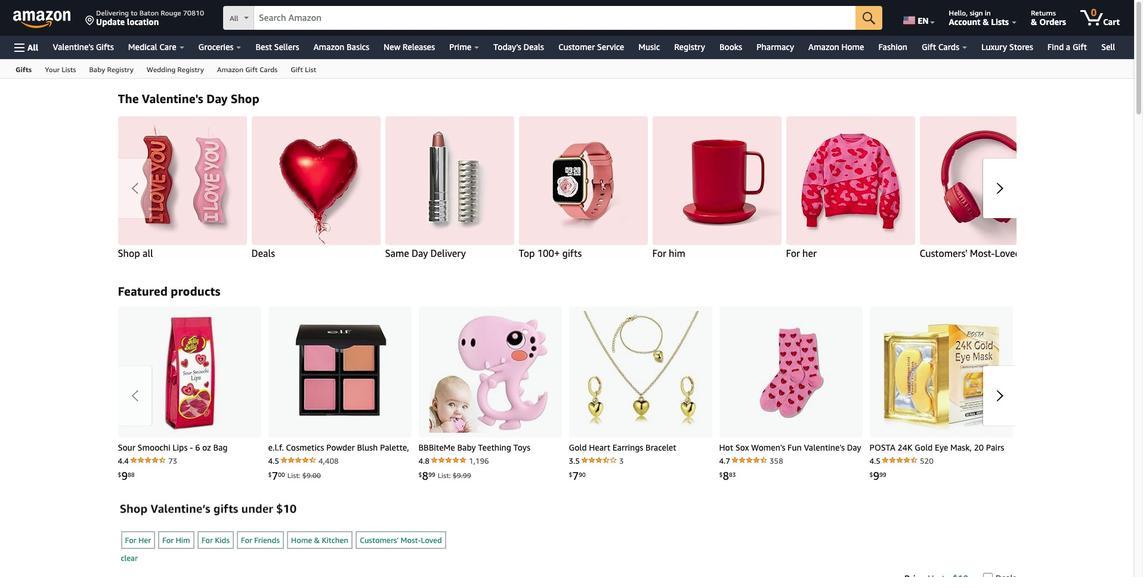 Task type: vqa. For each thing, say whether or not it's contained in the screenshot.
2 star link
no



Task type: describe. For each thing, give the bounding box(es) containing it.
lips
[[173, 443, 188, 453]]

sour smoochi lips - 6 oz bag image
[[118, 307, 261, 438]]

gift inside "link"
[[1073, 42, 1087, 52]]

bbbiteme baby teething toys silicone dinosaur baby teethers for babies 0-6, 6-12 months, bpa-free teether gifts baby shower toy for toddlers and infants (pink)
[[419, 443, 552, 496]]

gift list
[[291, 65, 316, 74]]

socks-
[[741, 454, 765, 464]]

for down free
[[537, 475, 548, 486]]

loved inside "button"
[[421, 536, 442, 545]]

for up choker
[[619, 454, 630, 464]]

customers' most-loved inside list
[[920, 248, 1021, 260]]

gifts link
[[9, 60, 38, 78]]

music link
[[632, 39, 667, 56]]

books link
[[713, 39, 750, 56]]

rouge
[[161, 8, 181, 17]]

long-
[[268, 465, 291, 475]]

bangle
[[569, 486, 595, 496]]

choker
[[603, 475, 630, 486]]

home inside navigation navigation
[[842, 42, 864, 52]]

0 vertical spatial mask
[[927, 454, 946, 464]]

registry for baby registry
[[107, 65, 134, 74]]

gift cards
[[922, 42, 960, 52]]

for down the puffy
[[998, 475, 1009, 486]]

featured
[[118, 285, 168, 298]]

list for featured products
[[118, 307, 1143, 508]]

4.4
[[118, 457, 129, 466]]

0 horizontal spatial set
[[605, 454, 617, 464]]

kids
[[215, 536, 230, 545]]

1,196
[[469, 457, 489, 466]]

$ inside $ 8 99 list: $9.99
[[419, 472, 422, 479]]

teether
[[419, 475, 447, 486]]

puffy
[[987, 465, 1007, 475]]

baby down teething
[[486, 454, 505, 464]]

for for for friends
[[241, 536, 252, 545]]

sour
[[118, 443, 135, 453]]

luxury inside navigation navigation
[[982, 42, 1007, 52]]

cosmetics
[[286, 443, 324, 453]]

all button
[[9, 36, 44, 59]]

toys
[[514, 443, 531, 453]]

none submit inside all search box
[[856, 6, 883, 30]]

collagen,
[[969, 454, 1004, 464]]

circles
[[911, 475, 935, 486]]

home inside button
[[291, 536, 312, 545]]

books
[[720, 42, 743, 52]]

en
[[918, 16, 929, 26]]

gold inside posta 24k gold eye mask, 20 pairs eye treatment mask with collagen, under eye mask treatment for puffy eyes, dark circles corrector, used for eye bags, anti aging patches luxury gift for women and men
[[915, 443, 933, 453]]

previous rounded image for the
[[131, 182, 138, 194]]

gift inside posta 24k gold eye mask, 20 pairs eye treatment mask with collagen, under eye mask treatment for puffy eyes, dark circles corrector, used for eye bags, anti aging patches luxury gift for women and men
[[870, 497, 884, 507]]

women inside posta 24k gold eye mask, 20 pairs eye treatment mask with collagen, under eye mask treatment for puffy eyes, dark circles corrector, used for eye bags, anti aging patches luxury gift for women and men
[[900, 497, 929, 507]]

four
[[268, 454, 285, 464]]

99 for 9
[[880, 472, 887, 479]]

1 vertical spatial cards
[[260, 65, 278, 74]]

deals image
[[252, 116, 380, 245]]

1 vertical spatial blush
[[287, 454, 308, 464]]

cart
[[1103, 17, 1120, 27]]

Search Amazon text field
[[254, 7, 856, 29]]

list: for 7
[[287, 472, 301, 481]]

of
[[673, 497, 681, 507]]

(pink)
[[498, 486, 520, 496]]

today's deals link
[[486, 39, 551, 56]]

for her
[[125, 536, 151, 545]]

most- inside "button"
[[401, 536, 421, 545]]

20
[[974, 443, 984, 453]]

service
[[597, 42, 624, 52]]

73
[[168, 457, 177, 466]]

gold heart earrings bracelet necklace set for women girls heart dangle drop earrings dainty heart pendant choker necklace gold plated bangle bracelet adjustable heart accessories for women set of 3
[[569, 443, 712, 507]]

bag
[[213, 443, 228, 453]]

mask,
[[951, 443, 972, 453]]

heart up drop
[[589, 443, 611, 453]]

powder
[[326, 443, 355, 453]]

0 vertical spatial bracelet
[[646, 443, 677, 453]]

for her image
[[786, 116, 915, 245]]

previous rounded image for featured
[[131, 390, 138, 402]]

4.5 for posta
[[870, 457, 881, 466]]

hello, sign in
[[949, 8, 991, 17]]

baby up the dinosaur
[[457, 443, 476, 453]]

& inside hot sox women's fun valentine's day crew socks-1 pair pack-cute & funny novelty gifts
[[829, 454, 836, 464]]

best sellers
[[256, 42, 299, 52]]

0 vertical spatial treatment
[[885, 454, 925, 464]]

new releases link
[[377, 39, 442, 56]]

valentine's day gifts under $10 image
[[120, 498, 1015, 521]]

deals inside deals link
[[252, 248, 275, 260]]

orders
[[1040, 17, 1066, 27]]

customers' inside "button"
[[360, 536, 399, 545]]

2 horizontal spatial registry
[[674, 42, 705, 52]]

loved inside list
[[995, 248, 1021, 260]]

home & kitchen
[[291, 536, 349, 545]]

1 horizontal spatial customers'
[[920, 248, 968, 260]]

new
[[384, 42, 401, 52]]

prime link
[[442, 39, 486, 56]]

baby registry link
[[83, 60, 140, 78]]

posta 24k gold eye mask, 20 pairs eye treatment mask with collagen, under eye mask treatment for puffy eyes, dark circles corrector, used for eye bags, anti aging patches luxury gift for women and men
[[870, 443, 1009, 507]]

aging
[[925, 486, 947, 496]]

silicone
[[419, 454, 448, 464]]

top 100+ gifts
[[519, 248, 582, 260]]

adjustable
[[630, 486, 670, 496]]

a
[[1066, 42, 1071, 52]]

$ for posta
[[870, 472, 873, 479]]

next rounded image
[[996, 182, 1004, 194]]

best
[[256, 42, 272, 52]]

bbbiteme
[[419, 443, 455, 453]]

for kids
[[202, 536, 230, 545]]

hello,
[[949, 8, 968, 17]]

delivery
[[431, 248, 466, 260]]

valentine's gifts
[[53, 42, 114, 52]]

baby down "12"
[[470, 475, 488, 486]]

groceries
[[198, 42, 234, 52]]

heart up plated
[[679, 465, 700, 475]]

heart up of
[[673, 486, 694, 496]]

for her
[[786, 248, 817, 260]]

4.5 for e.l.f.
[[268, 457, 279, 466]]

basics
[[347, 42, 369, 52]]

1 horizontal spatial valentine's
[[142, 92, 203, 106]]

valentine's gifts link
[[46, 39, 121, 56]]

24k gold eye mask, 20 pairs eye treatment mask with collagen, under eye mask treatment for puffy eyes, dark circles correct… image
[[870, 307, 1013, 438]]

lasting
[[290, 465, 318, 475]]

358
[[770, 457, 783, 466]]

& for orders
[[1031, 17, 1037, 27]]

luxury stores link
[[975, 39, 1041, 56]]

cosmetics powder blush palette, four blush shades for beautiful, long-lasting pigment, light image
[[268, 307, 411, 438]]

luxury stores
[[982, 42, 1034, 52]]

for for for kids
[[202, 536, 213, 545]]

next rounded image
[[996, 390, 1004, 402]]

for up free
[[541, 454, 552, 464]]

pair
[[772, 454, 787, 464]]

deals inside the today's deals link
[[524, 42, 544, 52]]

for him button
[[158, 532, 194, 549]]

eye up under
[[870, 454, 883, 464]]

crew
[[719, 454, 738, 464]]

women's
[[751, 443, 786, 453]]

for for for him
[[162, 536, 174, 545]]

shop all link
[[118, 116, 247, 260]]

1 horizontal spatial shop
[[231, 92, 259, 106]]

pharmacy
[[757, 42, 794, 52]]

for inside e.l.f. cosmetics powder blush palette, four blush shades for beautiful, long-lasting pigment, light
[[340, 454, 351, 464]]

$ 8 83
[[719, 470, 736, 483]]

$ 7 00 list: $9.00
[[268, 470, 321, 483]]

shop all
[[118, 248, 153, 260]]

$ inside $ 7 00 list: $9.00
[[268, 472, 272, 479]]

baby inside navigation navigation
[[89, 65, 105, 74]]

amazon image
[[13, 11, 71, 29]]

your lists
[[45, 65, 76, 74]]

1 horizontal spatial treatment
[[932, 465, 972, 475]]

gifts down the all button
[[16, 65, 32, 74]]

amazon gift cards
[[217, 65, 278, 74]]

70810
[[183, 8, 204, 17]]

cute
[[810, 454, 827, 464]]

same
[[385, 248, 409, 260]]

$ 8 99 list: $9.99
[[419, 470, 471, 483]]

pharmacy link
[[750, 39, 801, 56]]

list
[[305, 65, 316, 74]]

1 vertical spatial mask
[[911, 465, 930, 475]]

gifts inside hot sox women's fun valentine's day crew socks-1 pair pack-cute & funny novelty gifts
[[751, 465, 769, 475]]

sour smoochi lips - 6 oz bag
[[118, 443, 228, 453]]

list: for 8
[[438, 472, 451, 481]]

teething
[[478, 443, 511, 453]]

1 horizontal spatial blush
[[357, 443, 378, 453]]

for for for her
[[125, 536, 136, 545]]

4.7
[[719, 457, 730, 466]]

used
[[977, 475, 996, 486]]

account & lists
[[949, 17, 1009, 27]]

women up dainty
[[633, 454, 662, 464]]

girls
[[664, 454, 681, 464]]

gift down best
[[245, 65, 258, 74]]

palette,
[[380, 443, 409, 453]]

gold heart earrings bracelet necklace set for women girls heart dangle drop earrings dainty heart pendant choker necklace g… image
[[569, 307, 712, 438]]

new releases
[[384, 42, 435, 52]]

and inside posta 24k gold eye mask, 20 pairs eye treatment mask with collagen, under eye mask treatment for puffy eyes, dark circles corrector, used for eye bags, anti aging patches luxury gift for women and men
[[931, 497, 945, 507]]

0 horizontal spatial lists
[[62, 65, 76, 74]]

and inside bbbiteme baby teething toys silicone dinosaur baby teethers for babies 0-6, 6-12 months, bpa-free teether gifts baby shower toy for toddlers and infants (pink)
[[453, 486, 468, 496]]

1 horizontal spatial necklace
[[632, 475, 665, 486]]

day inside hot sox women's fun valentine's day crew socks-1 pair pack-cute & funny novelty gifts
[[847, 443, 862, 453]]



Task type: locate. For each thing, give the bounding box(es) containing it.
1 vertical spatial and
[[931, 497, 945, 507]]

0 horizontal spatial most-
[[401, 536, 421, 545]]

home left fashion
[[842, 42, 864, 52]]

8 for $ 8 99 list: $9.99
[[422, 470, 428, 483]]

1 horizontal spatial all
[[230, 14, 238, 23]]

0 horizontal spatial day
[[206, 92, 228, 106]]

for him
[[162, 536, 190, 545]]

gift inside 'link'
[[922, 42, 936, 52]]

& right cute
[[829, 454, 836, 464]]

list: inside $ 7 00 list: $9.00
[[287, 472, 301, 481]]

all up gifts link
[[27, 42, 38, 52]]

for friends
[[241, 536, 280, 545]]

lists
[[991, 17, 1009, 27], [62, 65, 76, 74]]

2 horizontal spatial day
[[847, 443, 862, 453]]

1 vertical spatial treatment
[[932, 465, 972, 475]]

3 right of
[[683, 497, 688, 507]]

for down choker
[[614, 497, 625, 507]]

shop all image
[[118, 116, 247, 245]]

-
[[190, 443, 193, 453]]

0 horizontal spatial 99
[[428, 472, 435, 479]]

registry right music on the top right of the page
[[674, 42, 705, 52]]

1 vertical spatial luxury
[[981, 486, 1007, 496]]

0 vertical spatial customers' most-loved
[[920, 248, 1021, 260]]

0 vertical spatial lists
[[991, 17, 1009, 27]]

cards down account
[[939, 42, 960, 52]]

1 vertical spatial previous rounded image
[[131, 390, 138, 402]]

dangle
[[569, 465, 596, 475]]

for him link
[[653, 116, 781, 260]]

0-
[[445, 465, 454, 475]]

products
[[171, 285, 220, 298]]

list
[[118, 116, 1143, 260], [118, 307, 1143, 508]]

9 for sour
[[121, 470, 128, 483]]

registry up the
[[107, 65, 134, 74]]

to
[[131, 8, 138, 17]]

9 down 4.4
[[121, 470, 128, 483]]

heart right girls
[[683, 454, 705, 464]]

7 down four
[[272, 470, 278, 483]]

1 vertical spatial most-
[[401, 536, 421, 545]]

0 horizontal spatial 9
[[121, 470, 128, 483]]

list for the valentine's day shop
[[118, 116, 1143, 260]]

men
[[947, 497, 964, 507]]

registry for wedding registry
[[177, 65, 204, 74]]

3 $ from the left
[[419, 472, 422, 479]]

0 horizontal spatial bracelet
[[597, 486, 628, 496]]

2 99 from the left
[[880, 472, 887, 479]]

1 4.5 from the left
[[268, 457, 279, 466]]

$ for gold
[[569, 472, 573, 479]]

1 7 from the left
[[272, 470, 278, 483]]

0 horizontal spatial 7
[[272, 470, 278, 483]]

0 vertical spatial list
[[118, 116, 1143, 260]]

all up groceries link
[[230, 14, 238, 23]]

valentine's inside hot sox women's fun valentine's day crew socks-1 pair pack-cute & funny novelty gifts
[[804, 443, 845, 453]]

1 vertical spatial list
[[118, 307, 1143, 508]]

valentine's up your lists link
[[53, 42, 94, 52]]

customers' most-loved image
[[920, 116, 1049, 245]]

1 vertical spatial customers'
[[360, 536, 399, 545]]

for
[[653, 248, 667, 260], [786, 248, 800, 260], [125, 536, 136, 545], [162, 536, 174, 545], [202, 536, 213, 545], [241, 536, 252, 545]]

0 vertical spatial shop
[[231, 92, 259, 106]]

checkbox image
[[984, 574, 993, 578]]

for for for her
[[786, 248, 800, 260]]

1 horizontal spatial 4.5
[[870, 457, 881, 466]]

$ 9 99
[[870, 470, 887, 483]]

7 for $ 7 00 list: $9.00
[[272, 470, 278, 483]]

0 vertical spatial earrings
[[613, 443, 644, 453]]

cards
[[939, 42, 960, 52], [260, 65, 278, 74]]

2 4.5 from the left
[[870, 457, 881, 466]]

gold down dainty
[[667, 475, 685, 486]]

1 $ from the left
[[118, 472, 121, 479]]

toy
[[521, 475, 534, 486]]

83
[[729, 472, 736, 479]]

lists right your on the left
[[62, 65, 76, 74]]

1 horizontal spatial customers' most-loved
[[920, 248, 1021, 260]]

2 vertical spatial valentine's
[[804, 443, 845, 453]]

find a gift
[[1048, 42, 1087, 52]]

earrings up drop
[[613, 443, 644, 453]]

earrings up choker
[[619, 465, 650, 475]]

eyes,
[[870, 475, 889, 486]]

& right account
[[983, 17, 989, 27]]

2 list: from the left
[[438, 472, 451, 481]]

today's
[[494, 42, 521, 52]]

day right same
[[412, 248, 428, 260]]

music
[[639, 42, 660, 52]]

list containing shop all
[[118, 116, 1143, 260]]

loved
[[995, 248, 1021, 260], [421, 536, 442, 545]]

3
[[619, 457, 624, 466], [683, 497, 688, 507]]

2 horizontal spatial valentine's
[[804, 443, 845, 453]]

90
[[579, 472, 586, 479]]

& left kitchen
[[314, 536, 320, 545]]

0 vertical spatial necklace
[[569, 454, 603, 464]]

$ inside $ 9 99
[[870, 472, 873, 479]]

customers' most-loved inside "button"
[[360, 536, 442, 545]]

1 horizontal spatial 8
[[723, 470, 729, 483]]

0 vertical spatial deals
[[524, 42, 544, 52]]

6,
[[454, 465, 461, 475]]

and down $9.99
[[453, 486, 468, 496]]

0 vertical spatial most-
[[970, 248, 995, 260]]

3 right drop
[[619, 457, 624, 466]]

deals
[[524, 42, 544, 52], [252, 248, 275, 260]]

gifts down 6,
[[450, 475, 468, 486]]

2 7 from the left
[[573, 470, 579, 483]]

gift
[[922, 42, 936, 52], [1073, 42, 1087, 52], [245, 65, 258, 74], [291, 65, 303, 74], [870, 497, 884, 507]]

$9.99
[[453, 472, 471, 481]]

$ for hot
[[719, 472, 723, 479]]

0 vertical spatial home
[[842, 42, 864, 52]]

4.5 up $ 9 99
[[870, 457, 881, 466]]

1 horizontal spatial 99
[[880, 472, 887, 479]]

account
[[949, 17, 981, 27]]

1 vertical spatial day
[[412, 248, 428, 260]]

gold up 520
[[915, 443, 933, 453]]

1 previous rounded image from the top
[[131, 182, 138, 194]]

3 inside gold heart earrings bracelet necklace set for women girls heart dangle drop earrings dainty heart pendant choker necklace gold plated bangle bracelet adjustable heart accessories for women set of 3
[[683, 497, 688, 507]]

baton
[[140, 8, 159, 17]]

1 horizontal spatial day
[[412, 248, 428, 260]]

women's fun valentine's day crew socks-1 pair pack-cute & funny novelty gifts image
[[719, 307, 863, 438]]

8 down 4.8
[[422, 470, 428, 483]]

$ inside $ 8 83
[[719, 472, 723, 479]]

0 vertical spatial all
[[230, 14, 238, 23]]

set left of
[[658, 497, 671, 507]]

treatment
[[885, 454, 925, 464], [932, 465, 972, 475]]

1 8 from the left
[[422, 470, 428, 483]]

1 horizontal spatial and
[[931, 497, 945, 507]]

for down collagen,
[[974, 465, 985, 475]]

$ 7 90
[[569, 470, 586, 483]]

for him image
[[653, 116, 781, 245]]

same day delivery link
[[385, 116, 514, 260]]

0 horizontal spatial 8
[[422, 470, 428, 483]]

necklace
[[569, 454, 603, 464], [632, 475, 665, 486]]

1 vertical spatial bracelet
[[597, 486, 628, 496]]

1 horizontal spatial bracelet
[[646, 443, 677, 453]]

eye up the dark
[[895, 465, 909, 475]]

care
[[159, 42, 176, 52]]

1 list from the top
[[118, 116, 1143, 260]]

1 horizontal spatial 9
[[873, 470, 880, 483]]

0 horizontal spatial blush
[[287, 454, 308, 464]]

valentine's inside navigation navigation
[[53, 42, 94, 52]]

best sellers link
[[249, 39, 306, 56]]

1 horizontal spatial home
[[842, 42, 864, 52]]

1 vertical spatial lists
[[62, 65, 76, 74]]

accessories
[[569, 497, 612, 507]]

featured products
[[118, 285, 220, 298]]

medical care
[[128, 42, 176, 52]]

same day delivery
[[385, 248, 466, 260]]

1 9 from the left
[[121, 470, 128, 483]]

shop down amazon gift cards
[[231, 92, 259, 106]]

9 left the dark
[[873, 470, 880, 483]]

0 vertical spatial valentine's
[[53, 42, 94, 52]]

list: inside $ 8 99 list: $9.99
[[438, 472, 451, 481]]

& for kitchen
[[314, 536, 320, 545]]

list: right 00
[[287, 472, 301, 481]]

0 horizontal spatial necklace
[[569, 454, 603, 464]]

0 horizontal spatial customers' most-loved
[[360, 536, 442, 545]]

7 down 3.5 at the bottom of the page
[[573, 470, 579, 483]]

lists right in
[[991, 17, 1009, 27]]

necklace up dangle
[[569, 454, 603, 464]]

amazon right pharmacy
[[809, 42, 840, 52]]

amazon inside 'link'
[[314, 42, 345, 52]]

4.5 down e.l.f.
[[268, 457, 279, 466]]

99 down 4.8
[[428, 472, 435, 479]]

gift down en
[[922, 42, 936, 52]]

set up drop
[[605, 454, 617, 464]]

1 horizontal spatial 3
[[683, 497, 688, 507]]

1 horizontal spatial most-
[[970, 248, 995, 260]]

amazon for amazon basics
[[314, 42, 345, 52]]

top 100+ gifts image
[[519, 116, 648, 245]]

luxury inside posta 24k gold eye mask, 20 pairs eye treatment mask with collagen, under eye mask treatment for puffy eyes, dark circles corrector, used for eye bags, anti aging patches luxury gift for women and men
[[981, 486, 1007, 496]]

None submit
[[856, 6, 883, 30]]

navigation navigation
[[0, 0, 1143, 578]]

bbbiteme baby teething toys silicone dinosaur baby teethers for babies 0-6, 6-12 months, bpa-free teether gifts baby shower… image
[[419, 307, 562, 438]]

home left kitchen
[[291, 536, 312, 545]]

blush up beautiful,
[[357, 443, 378, 453]]

pendant
[[569, 475, 601, 486]]

mask left with at the right bottom of the page
[[927, 454, 946, 464]]

amazon for amazon home
[[809, 42, 840, 52]]

2 previous rounded image from the top
[[131, 390, 138, 402]]

set
[[605, 454, 617, 464], [658, 497, 671, 507]]

and down aging
[[931, 497, 945, 507]]

previous rounded image
[[131, 182, 138, 194], [131, 390, 138, 402]]

for her button
[[121, 532, 155, 549]]

in
[[985, 8, 991, 17]]

1 vertical spatial all
[[27, 42, 38, 52]]

luxury down used
[[981, 486, 1007, 496]]

0 horizontal spatial amazon
[[217, 65, 244, 74]]

gifts inside bbbiteme baby teething toys silicone dinosaur baby teethers for babies 0-6, 6-12 months, bpa-free teether gifts baby shower toy for toddlers and infants (pink)
[[450, 475, 468, 486]]

& for lists
[[983, 17, 989, 27]]

&
[[983, 17, 989, 27], [1031, 17, 1037, 27], [829, 454, 836, 464], [314, 536, 320, 545]]

bracelet down choker
[[597, 486, 628, 496]]

1 horizontal spatial gold
[[667, 475, 685, 486]]

9
[[121, 470, 128, 483], [873, 470, 880, 483]]

1 vertical spatial set
[[658, 497, 671, 507]]

amazon gift cards link
[[211, 60, 284, 78]]

99 left the dark
[[880, 472, 887, 479]]

0 horizontal spatial all
[[27, 42, 38, 52]]

gift right a
[[1073, 42, 1087, 52]]

list: left 6,
[[438, 472, 451, 481]]

gifts up the baby registry link
[[96, 42, 114, 52]]

2 9 from the left
[[873, 470, 880, 483]]

gift left "list"
[[291, 65, 303, 74]]

0 horizontal spatial customers'
[[360, 536, 399, 545]]

beautiful,
[[353, 454, 389, 464]]

earrings
[[613, 443, 644, 453], [619, 465, 650, 475]]

6 $ from the left
[[870, 472, 873, 479]]

amazon basics link
[[306, 39, 377, 56]]

& left "orders"
[[1031, 17, 1037, 27]]

2 $ from the left
[[268, 472, 272, 479]]

gold up 3.5 at the bottom of the page
[[569, 443, 587, 453]]

1 vertical spatial home
[[291, 536, 312, 545]]

24k
[[898, 443, 913, 453]]

& inside returns & orders
[[1031, 17, 1037, 27]]

1 99 from the left
[[428, 472, 435, 479]]

0 horizontal spatial valentine's
[[53, 42, 94, 52]]

treatment down 24k
[[885, 454, 925, 464]]

2 8 from the left
[[723, 470, 729, 483]]

shop left all
[[118, 248, 140, 260]]

amazon down groceries link
[[217, 65, 244, 74]]

0 vertical spatial 3
[[619, 457, 624, 466]]

gifts
[[96, 42, 114, 52], [16, 65, 32, 74], [751, 465, 769, 475], [450, 475, 468, 486]]

mask up circles
[[911, 465, 930, 475]]

7 for $ 7 90
[[573, 470, 579, 483]]

sign
[[970, 8, 983, 17]]

0 horizontal spatial deals
[[252, 248, 275, 260]]

prime
[[449, 42, 472, 52]]

1 horizontal spatial lists
[[991, 17, 1009, 27]]

all inside the all button
[[27, 42, 38, 52]]

months,
[[483, 465, 513, 475]]

delivering to baton rouge 70810 update location
[[96, 8, 204, 27]]

0 horizontal spatial cards
[[260, 65, 278, 74]]

bracelet up girls
[[646, 443, 677, 453]]

& inside button
[[314, 536, 320, 545]]

for down "bags,"
[[886, 497, 897, 507]]

returns
[[1031, 8, 1056, 17]]

0 horizontal spatial registry
[[107, 65, 134, 74]]

treatment up corrector,
[[932, 465, 972, 475]]

free
[[534, 465, 550, 475]]

list containing 9
[[118, 307, 1143, 508]]

valentine's down wedding registry
[[142, 92, 203, 106]]

1 horizontal spatial 7
[[573, 470, 579, 483]]

1 horizontal spatial registry
[[177, 65, 204, 74]]

light
[[356, 465, 376, 475]]

1 horizontal spatial list:
[[438, 472, 451, 481]]

women down anti
[[900, 497, 929, 507]]

day up funny
[[847, 443, 862, 453]]

day down amazon gift cards
[[206, 92, 228, 106]]

0 vertical spatial cards
[[939, 42, 960, 52]]

eye up with at the right bottom of the page
[[935, 443, 948, 453]]

6
[[195, 443, 200, 453]]

bags,
[[885, 486, 905, 496]]

12
[[471, 465, 481, 475]]

99 inside $ 9 99
[[880, 472, 887, 479]]

$ inside $ 7 90
[[569, 472, 573, 479]]

1 list: from the left
[[287, 472, 301, 481]]

women down adjustable
[[627, 497, 656, 507]]

dinosaur
[[450, 454, 484, 464]]

0 vertical spatial set
[[605, 454, 617, 464]]

for for for him
[[653, 248, 667, 260]]

1 horizontal spatial amazon
[[314, 42, 345, 52]]

8 down 4.7
[[723, 470, 729, 483]]

9 for posta
[[873, 470, 880, 483]]

1 vertical spatial shop
[[118, 248, 140, 260]]

baby down valentine's gifts link
[[89, 65, 105, 74]]

necklace up adjustable
[[632, 475, 665, 486]]

gifts down the socks- on the bottom of page
[[751, 465, 769, 475]]

baby registry
[[89, 65, 134, 74]]

$9.00
[[302, 472, 321, 481]]

1 vertical spatial earrings
[[619, 465, 650, 475]]

2 horizontal spatial gold
[[915, 443, 933, 453]]

8 for $ 8 83
[[723, 470, 729, 483]]

0 vertical spatial blush
[[357, 443, 378, 453]]

your lists link
[[38, 60, 83, 78]]

1 vertical spatial 3
[[683, 497, 688, 507]]

fashion link
[[872, 39, 915, 56]]

1 vertical spatial necklace
[[632, 475, 665, 486]]

customers' most-loved button
[[356, 532, 446, 549]]

0 horizontal spatial 4.5
[[268, 457, 279, 466]]

customers' most-loved link
[[920, 116, 1049, 260]]

cards down best
[[260, 65, 278, 74]]

luxury left stores
[[982, 42, 1007, 52]]

0 vertical spatial and
[[453, 486, 468, 496]]

same day delivery image
[[385, 116, 514, 245]]

All search field
[[223, 6, 883, 31]]

0 horizontal spatial list:
[[287, 472, 301, 481]]

1 vertical spatial customers' most-loved
[[360, 536, 442, 545]]

1 vertical spatial valentine's
[[142, 92, 203, 106]]

most- inside list
[[970, 248, 995, 260]]

valentine's up cute
[[804, 443, 845, 453]]

for down powder
[[340, 454, 351, 464]]

1 horizontal spatial loved
[[995, 248, 1021, 260]]

99 for 8
[[428, 472, 435, 479]]

heart
[[589, 443, 611, 453], [683, 454, 705, 464], [679, 465, 700, 475], [673, 486, 694, 496]]

sell
[[1102, 42, 1116, 52]]

blush up the lasting in the left of the page
[[287, 454, 308, 464]]

0 horizontal spatial gold
[[569, 443, 587, 453]]

registry up the valentine's day shop
[[177, 65, 204, 74]]

0 vertical spatial day
[[206, 92, 228, 106]]

returns & orders
[[1031, 8, 1066, 27]]

0 horizontal spatial 3
[[619, 457, 624, 466]]

0 vertical spatial luxury
[[982, 42, 1007, 52]]

2 list from the top
[[118, 307, 1143, 508]]

99 inside $ 8 99 list: $9.99
[[428, 472, 435, 479]]

1 vertical spatial loved
[[421, 536, 442, 545]]

all inside all search box
[[230, 14, 238, 23]]

for inside button
[[162, 536, 174, 545]]

5 $ from the left
[[719, 472, 723, 479]]

$ for sour
[[118, 472, 121, 479]]

1 horizontal spatial set
[[658, 497, 671, 507]]

amazon for amazon gift cards
[[217, 65, 244, 74]]

4 $ from the left
[[569, 472, 573, 479]]

amazon left basics
[[314, 42, 345, 52]]

520
[[920, 457, 934, 466]]

2 horizontal spatial amazon
[[809, 42, 840, 52]]

location
[[127, 17, 159, 27]]

gift down the eyes,
[[870, 497, 884, 507]]

0
[[1091, 7, 1097, 19]]

0 horizontal spatial loved
[[421, 536, 442, 545]]

eye down the eyes,
[[870, 486, 883, 496]]

$ inside the '$ 9 88'
[[118, 472, 121, 479]]

cards inside 'link'
[[939, 42, 960, 52]]

1 horizontal spatial deals
[[524, 42, 544, 52]]

registry
[[674, 42, 705, 52], [107, 65, 134, 74], [177, 65, 204, 74]]

99
[[428, 472, 435, 479], [880, 472, 887, 479]]

shop inside "link"
[[118, 248, 140, 260]]

customers' most-loved
[[920, 248, 1021, 260], [360, 536, 442, 545]]

0 vertical spatial customers'
[[920, 248, 968, 260]]

1 horizontal spatial cards
[[939, 42, 960, 52]]

novelty
[[719, 465, 749, 475]]



